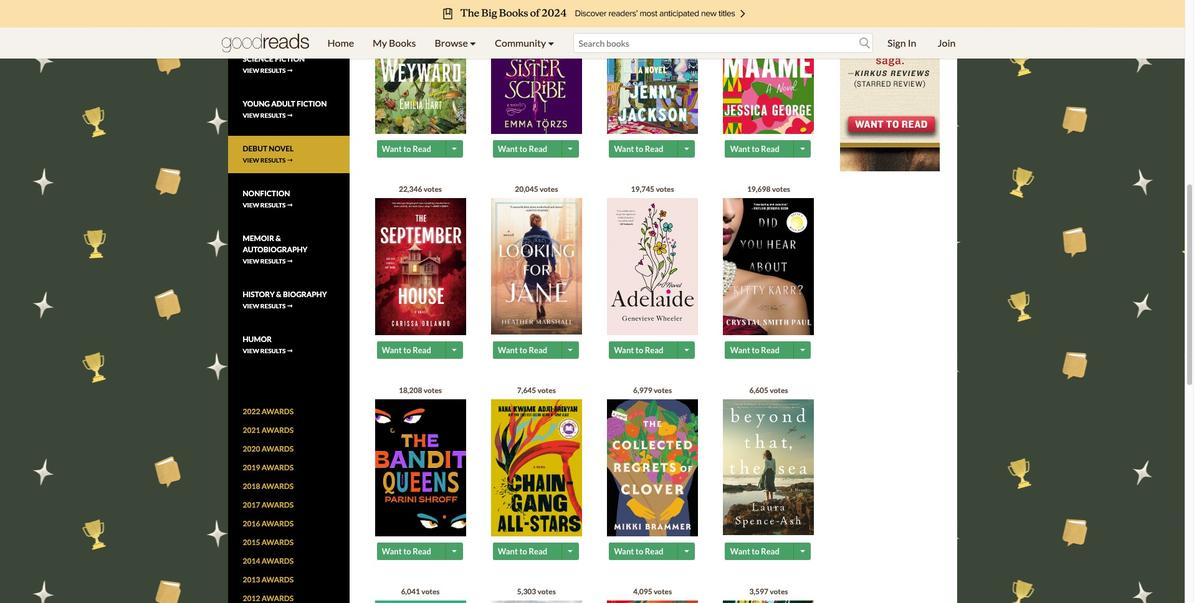 Task type: vqa. For each thing, say whether or not it's contained in the screenshot.
"Sykes"
no



Task type: locate. For each thing, give the bounding box(es) containing it.
sign in link
[[878, 27, 926, 59]]

browse
[[435, 37, 468, 49]]

awards down the 2021 awards
[[262, 445, 294, 454]]

1 vertical spatial adult
[[271, 99, 295, 109]]

▾ inside "dropdown button"
[[470, 37, 476, 49]]

results inside humor view results →
[[260, 347, 286, 355]]

young inside young adult fiction view results →
[[243, 99, 270, 109]]

river sing me home by eleanor shearer image
[[607, 601, 698, 603]]

awards for 2015 awards
[[262, 538, 294, 547]]

in memoriam by alice winn image
[[491, 601, 582, 603]]

the september house by carissa orlando image
[[375, 198, 466, 336]]

9 awards from the top
[[262, 557, 294, 566]]

awards for 2017 awards
[[262, 501, 294, 510]]

2 view from the top
[[243, 112, 259, 119]]

6 → from the top
[[287, 302, 293, 310]]

votes for 6,605 votes
[[770, 386, 788, 395]]

want up 3,597
[[730, 547, 750, 557]]

want up 19,698
[[730, 144, 750, 154]]

→ down autobiography
[[287, 258, 293, 265]]

3 view from the top
[[243, 157, 259, 164]]

want to read up 3,597
[[730, 547, 780, 557]]

7 → from the top
[[287, 347, 293, 355]]

votes right 22,346
[[424, 185, 442, 194]]

awards down '2022 awards'
[[262, 426, 294, 435]]

autobiography
[[243, 245, 308, 255]]

0 vertical spatial fiction
[[275, 54, 305, 64]]

menu
[[318, 27, 564, 59]]

awards up 2014 awards
[[262, 538, 294, 547]]

read up 20,045 votes
[[529, 144, 547, 154]]

to for want to read button on top of '6,979'
[[636, 345, 643, 355]]

2 → from the top
[[287, 112, 293, 119]]

to for want to read button over 4,095
[[636, 547, 643, 557]]

want to read button up 5,303
[[493, 543, 563, 560]]

1 awards from the top
[[262, 407, 294, 417]]

votes for 4,095 votes
[[654, 587, 672, 597]]

5 results from the top
[[260, 258, 286, 265]]

→ inside young adult fiction view results →
[[287, 112, 293, 119]]

votes right "18,208"
[[424, 386, 442, 395]]

▾
[[470, 37, 476, 49], [548, 37, 554, 49]]

2013 awards link
[[243, 575, 294, 585]]

read for want to read button above 7,645
[[529, 345, 547, 355]]

novel
[[269, 144, 294, 154]]

2018 awards link
[[243, 482, 294, 491]]

to up 19,698
[[752, 144, 760, 154]]

& inside history & biography view results →
[[276, 290, 282, 299]]

0 vertical spatial adult
[[271, 43, 295, 53]]

want to read up '6,979'
[[614, 345, 663, 355]]

read for want to read button over the 6,041
[[413, 547, 431, 557]]

20,045
[[515, 185, 538, 194]]

to up 7,645
[[520, 345, 527, 355]]

→ down nonfiction in the left of the page
[[287, 202, 293, 209]]

adult up 'science'
[[271, 43, 295, 53]]

view down 'science'
[[243, 67, 259, 74]]

want to read for want to read button above '20,045'
[[498, 144, 547, 154]]

read up 6,979 votes
[[645, 345, 663, 355]]

votes up river sing me home by eleanor shearer image at the right bottom
[[654, 587, 672, 597]]

shark heart by emily habeck image
[[375, 601, 466, 603]]

to up 5,303
[[520, 547, 527, 557]]

→ inside debut novel view results →
[[287, 157, 293, 164]]

adult
[[271, 43, 295, 53], [271, 99, 295, 109]]

to up '20,045'
[[520, 144, 527, 154]]

my books
[[373, 37, 416, 49]]

read up 22,346 votes
[[413, 144, 431, 154]]

2021
[[243, 426, 260, 435]]

votes right 19,745 on the right of the page
[[656, 185, 674, 194]]

want to read up 22,346
[[382, 144, 431, 154]]

5 awards from the top
[[262, 482, 294, 491]]

biography
[[283, 290, 327, 299]]

→
[[287, 67, 293, 74], [287, 112, 293, 119], [287, 157, 293, 164], [287, 202, 293, 209], [287, 258, 293, 265], [287, 302, 293, 310], [287, 347, 293, 355]]

want to read up 4,095
[[614, 547, 663, 557]]

read
[[413, 144, 431, 154], [529, 144, 547, 154], [645, 144, 663, 154], [761, 144, 780, 154], [413, 345, 431, 355], [529, 345, 547, 355], [645, 345, 663, 355], [761, 345, 780, 355], [413, 547, 431, 557], [529, 547, 547, 557], [645, 547, 663, 557], [761, 547, 780, 557]]

community ▾ button
[[486, 27, 564, 59]]

▾ inside dropdown button
[[548, 37, 554, 49]]

4,095 votes
[[633, 587, 672, 597]]

want to read for want to read button above 22,346
[[382, 144, 431, 154]]

view down humor
[[243, 347, 259, 355]]

4 awards from the top
[[262, 463, 294, 473]]

1 horizontal spatial ▾
[[548, 37, 554, 49]]

→ inside history & biography view results →
[[287, 302, 293, 310]]

view down history
[[243, 302, 259, 310]]

votes for 7,645 votes
[[538, 386, 556, 395]]

1 vertical spatial fiction
[[297, 99, 327, 109]]

debut
[[243, 144, 267, 154]]

results inside memoir & autobiography view results →
[[260, 258, 286, 265]]

to for want to read button over 5,303
[[520, 547, 527, 557]]

view up the debut on the left top of the page
[[243, 112, 259, 119]]

to up 19,745 on the right of the page
[[636, 144, 643, 154]]

young up the debut on the left top of the page
[[243, 99, 270, 109]]

awards down 2014 awards
[[262, 575, 294, 585]]

1 adult from the top
[[271, 43, 295, 53]]

votes for 6,979 votes
[[654, 386, 672, 395]]

6 view from the top
[[243, 302, 259, 310]]

awards up the 2021 awards
[[262, 407, 294, 417]]

want to read button up 22,346
[[377, 140, 447, 158]]

banyan moon by thao thai image
[[723, 601, 814, 603]]

5,303 votes
[[517, 587, 556, 597]]

to up 4,095
[[636, 547, 643, 557]]

fiction down the fantasy
[[275, 54, 305, 64]]

adult inside young adult fantasy & science fiction view results →
[[271, 43, 295, 53]]

want to read up "18,208"
[[382, 345, 431, 355]]

votes
[[424, 185, 442, 194], [540, 185, 558, 194], [656, 185, 674, 194], [772, 185, 790, 194], [424, 386, 442, 395], [538, 386, 556, 395], [654, 386, 672, 395], [770, 386, 788, 395], [421, 587, 440, 597], [538, 587, 556, 597], [654, 587, 672, 597], [770, 587, 788, 597]]

awards down 2018 awards link
[[262, 501, 294, 510]]

want to read
[[382, 144, 431, 154], [498, 144, 547, 154], [614, 144, 663, 154], [730, 144, 780, 154], [382, 345, 431, 355], [498, 345, 547, 355], [614, 345, 663, 355], [730, 345, 780, 355], [382, 547, 431, 557], [498, 547, 547, 557], [614, 547, 663, 557], [730, 547, 780, 557]]

want up 7,645
[[498, 345, 518, 355]]

2 vertical spatial &
[[276, 290, 282, 299]]

2014
[[243, 557, 260, 566]]

adelaide by genevieve wheeler image
[[607, 198, 698, 337]]

0 vertical spatial young
[[243, 43, 270, 53]]

read up 5,303 votes
[[529, 547, 547, 557]]

→ down novel
[[287, 157, 293, 164]]

view down nonfiction in the left of the page
[[243, 202, 259, 209]]

&
[[331, 43, 336, 53], [276, 234, 281, 243], [276, 290, 282, 299]]

read up 7,645 votes
[[529, 345, 547, 355]]

the bandit queens by parini shroff image
[[375, 400, 466, 538]]

menu containing home
[[318, 27, 564, 59]]

want to read for want to read button above 7,645
[[498, 345, 547, 355]]

→ inside young adult fantasy & science fiction view results →
[[287, 67, 293, 74]]

view
[[243, 67, 259, 74], [243, 112, 259, 119], [243, 157, 259, 164], [243, 202, 259, 209], [243, 258, 259, 265], [243, 302, 259, 310], [243, 347, 259, 355]]

read up 18,208 votes on the left of page
[[413, 345, 431, 355]]

read up 6,041 votes
[[413, 547, 431, 557]]

→ down biography
[[287, 302, 293, 310]]

6 awards from the top
[[262, 501, 294, 510]]

→ up young adult fiction view results →
[[287, 67, 293, 74]]

history
[[243, 290, 275, 299]]

2016
[[243, 519, 260, 529]]

votes right '20,045'
[[540, 185, 558, 194]]

read for want to read button above 22,346
[[413, 144, 431, 154]]

2022
[[243, 407, 260, 417]]

2022 awards
[[243, 407, 294, 417]]

view down the debut on the left top of the page
[[243, 157, 259, 164]]

& inside memoir & autobiography view results →
[[276, 234, 281, 243]]

1 young from the top
[[243, 43, 270, 53]]

fiction inside young adult fiction view results →
[[297, 99, 327, 109]]

votes right 6,605 at the bottom right of page
[[770, 386, 788, 395]]

read up 4,095 votes
[[645, 547, 663, 557]]

adult for fiction
[[271, 43, 295, 53]]

view inside debut novel view results →
[[243, 157, 259, 164]]

1 vertical spatial young
[[243, 99, 270, 109]]

view inside history & biography view results →
[[243, 302, 259, 310]]

young
[[243, 43, 270, 53], [243, 99, 270, 109]]

10 awards from the top
[[262, 575, 294, 585]]

1 view from the top
[[243, 67, 259, 74]]

votes up shark heart by emily habeck image on the left bottom of page
[[421, 587, 440, 597]]

6,605 votes
[[749, 386, 788, 395]]

votes right 7,645
[[538, 386, 556, 395]]

19,698
[[747, 185, 771, 194]]

2018 awards
[[243, 482, 294, 491]]

7 view from the top
[[243, 347, 259, 355]]

1 ▾ from the left
[[470, 37, 476, 49]]

Search for books to add to your shelves search field
[[573, 33, 873, 53]]

books
[[389, 37, 416, 49]]

read up 3,597 votes
[[761, 547, 780, 557]]

want to read up 6,605 at the bottom right of page
[[730, 345, 780, 355]]

2014 awards
[[243, 557, 294, 566]]

want up 6,605 at the bottom right of page
[[730, 345, 750, 355]]

want to read up 19,698
[[730, 144, 780, 154]]

to up 6,605 at the bottom right of page
[[752, 345, 760, 355]]

humor
[[243, 335, 272, 344]]

to for want to read button over the 6,041
[[403, 547, 411, 557]]

want to read up 5,303
[[498, 547, 547, 557]]

results down 'science'
[[260, 67, 286, 74]]

4 view from the top
[[243, 202, 259, 209]]

want to read for want to read button above "18,208"
[[382, 345, 431, 355]]

view inside young adult fantasy & science fiction view results →
[[243, 67, 259, 74]]

awards up 2017 awards link
[[262, 482, 294, 491]]

2022 awards link
[[243, 407, 294, 417]]

results
[[260, 67, 286, 74], [260, 112, 286, 119], [260, 157, 286, 164], [260, 202, 286, 209], [260, 258, 286, 265], [260, 302, 286, 310], [260, 347, 286, 355]]

7,645
[[517, 386, 536, 395]]

awards down 2015 awards
[[262, 557, 294, 566]]

results down novel
[[260, 157, 286, 164]]

awards up 2018 awards
[[262, 463, 294, 473]]

4 results from the top
[[260, 202, 286, 209]]

view inside humor view results →
[[243, 347, 259, 355]]

fiction
[[275, 54, 305, 64], [297, 99, 327, 109]]

1 results from the top
[[260, 67, 286, 74]]

results down nonfiction in the left of the page
[[260, 202, 286, 209]]

3,597
[[749, 587, 768, 597]]

young up 'science'
[[243, 43, 270, 53]]

▾ right "browse"
[[470, 37, 476, 49]]

read for want to read button on top of 19,698
[[761, 144, 780, 154]]

read for want to read button on top of 3,597
[[761, 547, 780, 557]]

7 awards from the top
[[262, 519, 294, 529]]

& up autobiography
[[276, 234, 281, 243]]

6,979 votes
[[633, 386, 672, 395]]

memoir
[[243, 234, 274, 243]]

results down autobiography
[[260, 258, 286, 265]]

6 results from the top
[[260, 302, 286, 310]]

3 awards from the top
[[262, 445, 294, 454]]

2020 awards
[[243, 445, 294, 454]]

my books link
[[363, 27, 425, 59]]

young adult fantasy & science fiction view results →
[[243, 43, 336, 74]]

0 horizontal spatial ▾
[[470, 37, 476, 49]]

2 adult from the top
[[271, 99, 295, 109]]

awards for 2019 awards
[[262, 463, 294, 473]]

5 view from the top
[[243, 258, 259, 265]]

1 vertical spatial &
[[276, 234, 281, 243]]

4 → from the top
[[287, 202, 293, 209]]

did you hear about kitty karr? by crystal smith paul image
[[723, 198, 814, 336]]

0 vertical spatial &
[[331, 43, 336, 53]]

awards down 2017 awards link
[[262, 519, 294, 529]]

want to read button up "18,208"
[[377, 342, 447, 359]]

want to read for want to read button over the 6,041
[[382, 547, 431, 557]]

want to read button up 6,605 at the bottom right of page
[[725, 342, 796, 359]]

7 results from the top
[[260, 347, 286, 355]]

debut novel view results →
[[243, 144, 294, 164]]

2 awards from the top
[[262, 426, 294, 435]]

awards for 2014 awards
[[262, 557, 294, 566]]

to for want to read button above "18,208"
[[403, 345, 411, 355]]

read up "6,605 votes"
[[761, 345, 780, 355]]

19,745 votes
[[631, 185, 674, 194]]

young inside young adult fantasy & science fiction view results →
[[243, 43, 270, 53]]

3 → from the top
[[287, 157, 293, 164]]

results down history
[[260, 302, 286, 310]]

→ up novel
[[287, 112, 293, 119]]

votes right 19,698
[[772, 185, 790, 194]]

want to read up 7,645
[[498, 345, 547, 355]]

read for want to read button above '20,045'
[[529, 144, 547, 154]]

want up 5,303
[[498, 547, 518, 557]]

& right history
[[276, 290, 282, 299]]

want to read up '20,045'
[[498, 144, 547, 154]]

to up the 6,041
[[403, 547, 411, 557]]

& for history & biography
[[276, 290, 282, 299]]

to
[[403, 144, 411, 154], [520, 144, 527, 154], [636, 144, 643, 154], [752, 144, 760, 154], [403, 345, 411, 355], [520, 345, 527, 355], [636, 345, 643, 355], [752, 345, 760, 355], [403, 547, 411, 557], [520, 547, 527, 557], [636, 547, 643, 557], [752, 547, 760, 557]]

want up 22,346
[[382, 144, 402, 154]]

2 results from the top
[[260, 112, 286, 119]]

& right the fantasy
[[331, 43, 336, 53]]

want up the 6,041
[[382, 547, 402, 557]]

votes for 3,597 votes
[[770, 587, 788, 597]]

nonfiction
[[243, 189, 290, 198]]

2015 awards link
[[243, 538, 294, 547]]

want to read button
[[377, 140, 447, 158], [493, 140, 563, 158], [609, 140, 679, 158], [725, 140, 796, 158], [377, 342, 447, 359], [493, 342, 563, 359], [609, 342, 679, 359], [725, 342, 796, 359], [377, 543, 447, 560], [493, 543, 563, 560], [609, 543, 679, 560], [725, 543, 796, 560]]

read for want to read button on top of 19,745 on the right of the page
[[645, 144, 663, 154]]

2 young from the top
[[243, 99, 270, 109]]

want to read up the 6,041
[[382, 547, 431, 557]]

to up "18,208"
[[403, 345, 411, 355]]

read up the 19,698 votes
[[761, 144, 780, 154]]

read up 19,745 votes
[[645, 144, 663, 154]]

view down the memoir
[[243, 258, 259, 265]]

5 → from the top
[[287, 258, 293, 265]]

want to read for want to read button on top of 19,698
[[730, 144, 780, 154]]

results down humor
[[260, 347, 286, 355]]

3 results from the top
[[260, 157, 286, 164]]

▾ right community
[[548, 37, 554, 49]]

adult up novel
[[271, 99, 295, 109]]

weyward by emilia hart image
[[375, 0, 466, 135]]

4,095
[[633, 587, 652, 597]]

awards for 2021 awards
[[262, 426, 294, 435]]

18,208 votes
[[399, 386, 442, 395]]

8 awards from the top
[[262, 538, 294, 547]]

adult inside young adult fiction view results →
[[271, 99, 295, 109]]

1 → from the top
[[287, 67, 293, 74]]

read for want to read button over 5,303
[[529, 547, 547, 557]]

2 ▾ from the left
[[548, 37, 554, 49]]

awards
[[262, 407, 294, 417], [262, 426, 294, 435], [262, 445, 294, 454], [262, 463, 294, 473], [262, 482, 294, 491], [262, 501, 294, 510], [262, 519, 294, 529], [262, 538, 294, 547], [262, 557, 294, 566], [262, 575, 294, 585]]

votes up the in memoriam by alice winn image
[[538, 587, 556, 597]]

to for want to read button on top of 19,745 on the right of the page
[[636, 144, 643, 154]]

votes for 20,045 votes
[[540, 185, 558, 194]]



Task type: describe. For each thing, give the bounding box(es) containing it.
5,303
[[517, 587, 536, 597]]

browse ▾
[[435, 37, 476, 49]]

awards for 2013 awards
[[262, 575, 294, 585]]

advertisement element
[[840, 0, 940, 171]]

want to read button up 4,095
[[609, 543, 679, 560]]

6,041
[[401, 587, 420, 597]]

view inside young adult fiction view results →
[[243, 112, 259, 119]]

2013
[[243, 575, 260, 585]]

want to read for want to read button on top of '6,979'
[[614, 345, 663, 355]]

results inside history & biography view results →
[[260, 302, 286, 310]]

maame by jessica george image
[[723, 0, 814, 136]]

read for want to read button on top of '6,979'
[[645, 345, 663, 355]]

18,208
[[399, 386, 422, 395]]

in
[[908, 37, 917, 49]]

19,698 votes
[[747, 185, 790, 194]]

votes for 5,303 votes
[[538, 587, 556, 597]]

my
[[373, 37, 387, 49]]

results inside debut novel view results →
[[260, 157, 286, 164]]

votes for 6,041 votes
[[421, 587, 440, 597]]

join link
[[928, 27, 965, 59]]

home link
[[318, 27, 363, 59]]

fiction inside young adult fantasy & science fiction view results →
[[275, 54, 305, 64]]

awards for 2018 awards
[[262, 482, 294, 491]]

want to read for want to read button above 6,605 at the bottom right of page
[[730, 345, 780, 355]]

want to read button up 7,645
[[493, 342, 563, 359]]

want to read button up 19,745 on the right of the page
[[609, 140, 679, 158]]

awards for 2016 awards
[[262, 519, 294, 529]]

2019 awards link
[[243, 463, 294, 473]]

chain-gang all-stars by nana kwame adjei-brenyah image
[[491, 400, 582, 539]]

to for want to read button on top of 3,597
[[752, 547, 760, 557]]

want to read for want to read button on top of 3,597
[[730, 547, 780, 557]]

fantasy
[[297, 43, 329, 53]]

browse ▾ button
[[425, 27, 486, 59]]

2015
[[243, 538, 260, 547]]

view inside memoir & autobiography view results →
[[243, 258, 259, 265]]

2021 awards link
[[243, 426, 294, 435]]

6,979
[[633, 386, 652, 395]]

want to read button up 3,597
[[725, 543, 796, 560]]

3,597 votes
[[749, 587, 788, 597]]

memoir & autobiography view results →
[[243, 234, 308, 265]]

looking for jane by heather     marshall image
[[491, 198, 582, 334]]

→ inside nonfiction view results →
[[287, 202, 293, 209]]

community ▾
[[495, 37, 554, 49]]

want to read button up '6,979'
[[609, 342, 679, 359]]

pineapple street by jenny   jackson image
[[607, 0, 698, 134]]

→ inside humor view results →
[[287, 347, 293, 355]]

6,605
[[749, 386, 768, 395]]

votes for 19,745 votes
[[656, 185, 674, 194]]

Search books text field
[[573, 33, 873, 53]]

sign in
[[888, 37, 917, 49]]

view inside nonfiction view results →
[[243, 202, 259, 209]]

2018
[[243, 482, 260, 491]]

awards for 2022 awards
[[262, 407, 294, 417]]

want up "18,208"
[[382, 345, 402, 355]]

6,041 votes
[[401, 587, 440, 597]]

awards for 2020 awards
[[262, 445, 294, 454]]

the collected regrets of clover by mikki brammer image
[[607, 400, 698, 538]]

science
[[243, 54, 273, 64]]

want to read for want to read button over 4,095
[[614, 547, 663, 557]]

19,745
[[631, 185, 654, 194]]

want to read for want to read button over 5,303
[[498, 547, 547, 557]]

2019
[[243, 463, 260, 473]]

& inside young adult fantasy & science fiction view results →
[[331, 43, 336, 53]]

2016 awards
[[243, 519, 294, 529]]

history & biography view results →
[[243, 290, 327, 310]]

22,346 votes
[[399, 185, 442, 194]]

2016 awards link
[[243, 519, 294, 529]]

to for want to read button above 7,645
[[520, 345, 527, 355]]

20,045 votes
[[515, 185, 558, 194]]

2020 awards link
[[243, 445, 294, 454]]

want up 19,745 on the right of the page
[[614, 144, 634, 154]]

2019 awards
[[243, 463, 294, 473]]

to for want to read button above 22,346
[[403, 144, 411, 154]]

2017 awards link
[[243, 501, 294, 510]]

results inside young adult fiction view results →
[[260, 112, 286, 119]]

→ inside memoir & autobiography view results →
[[287, 258, 293, 265]]

want to read for want to read button on top of 19,745 on the right of the page
[[614, 144, 663, 154]]

to for want to read button above '20,045'
[[520, 144, 527, 154]]

22,346
[[399, 185, 422, 194]]

7,645 votes
[[517, 386, 556, 395]]

want up '6,979'
[[614, 345, 634, 355]]

want to read button up the 6,041
[[377, 543, 447, 560]]

home
[[328, 37, 354, 49]]

to for want to read button above 6,605 at the bottom right of page
[[752, 345, 760, 355]]

sign
[[888, 37, 906, 49]]

beyond that, the sea by laura spence-ash image
[[723, 400, 814, 535]]

community
[[495, 37, 546, 49]]

young for results
[[243, 99, 270, 109]]

2021 awards
[[243, 426, 294, 435]]

humor view results →
[[243, 335, 293, 355]]

votes for 22,346 votes
[[424, 185, 442, 194]]

read for want to read button above "18,208"
[[413, 345, 431, 355]]

adult for →
[[271, 99, 295, 109]]

join
[[938, 37, 956, 49]]

votes for 19,698 votes
[[772, 185, 790, 194]]

young for science
[[243, 43, 270, 53]]

the most anticipated books of 2024 image
[[94, 0, 1091, 27]]

& for memoir & autobiography
[[276, 234, 281, 243]]

to for want to read button on top of 19,698
[[752, 144, 760, 154]]

votes for 18,208 votes
[[424, 386, 442, 395]]

want to read button up '20,045'
[[493, 140, 563, 158]]

results inside young adult fantasy & science fiction view results →
[[260, 67, 286, 74]]

ink blood sister scribe by emma törzs image
[[491, 0, 582, 134]]

2014 awards link
[[243, 557, 294, 566]]

read for want to read button over 4,095
[[645, 547, 663, 557]]

want up 4,095
[[614, 547, 634, 557]]

results inside nonfiction view results →
[[260, 202, 286, 209]]

nonfiction view results →
[[243, 189, 293, 209]]

2017 awards
[[243, 501, 294, 510]]

2013 awards
[[243, 575, 294, 585]]

read for want to read button above 6,605 at the bottom right of page
[[761, 345, 780, 355]]

2015 awards
[[243, 538, 294, 547]]

young adult fiction view results →
[[243, 99, 327, 119]]

▾ for browse ▾
[[470, 37, 476, 49]]

want to read button up 19,698
[[725, 140, 796, 158]]

want up '20,045'
[[498, 144, 518, 154]]

▾ for community ▾
[[548, 37, 554, 49]]

2020
[[243, 445, 260, 454]]

2017
[[243, 501, 260, 510]]



